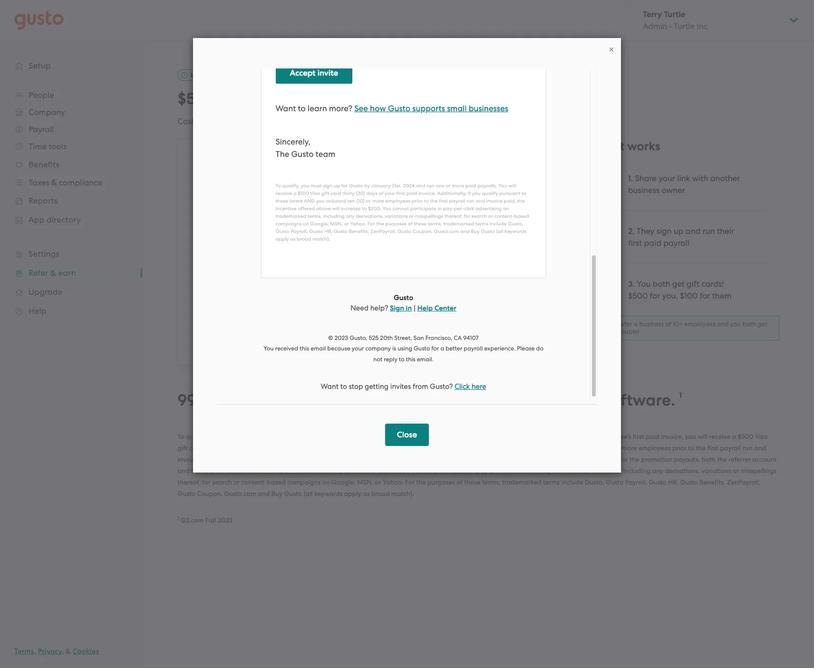 Task type: vqa. For each thing, say whether or not it's contained in the screenshot.
Account information in the left bottom of the page
no



Task type: describe. For each thing, give the bounding box(es) containing it.
0 vertical spatial be
[[587, 455, 595, 463]]

to
[[178, 433, 184, 440]]

ten
[[590, 444, 600, 452]]

an illustration of a heart image
[[594, 173, 618, 196]]

they
[[637, 226, 654, 236]]

keywords
[[314, 490, 343, 497]]

cannot
[[411, 467, 432, 474]]

your right "qualify,"
[[210, 433, 223, 440]]

offered
[[257, 455, 279, 463]]

in
[[554, 455, 560, 463]]

click
[[503, 467, 516, 474]]

0 horizontal spatial you,
[[246, 89, 278, 108]]

both inside to qualify, your referee must sign up for gusto by january 31st, 2024 and run one or more paid payrolls. within thirty (30) calendar days of your referee's first paid invoice, you will receive a $500 visa gift card and your referee will receive a $100 visa gift card. additionally, if you qualify pursuant to these terms and your referee onboards ten (10) or more employees prior to the first payroll run and invoice paid, the incentive offered to you above will increase to $1,000 and the incentive for your referee will increase to $200. in order to be eligible for the promotion payouts, both the referrer account and the referee account must be open at the time the payouts are issued. you cannot participate in pay-per-click advertising on trademarked terms, including any derivations, variations or misspellings thereof, for search or content-based campaigns on google, msn, or yahoo. for the purposes of these terms, trademarked terms include gusto, gusto payroll, gusto hr, gusto benefits, zenpayroll, gusto coupon, gusto.com and buy gusto (all keywords apply as broad match).
[[702, 455, 716, 463]]

if inside to qualify, your referee must sign up for gusto by january 31st, 2024 and run one or more paid payrolls. within thirty (30) calendar days of your referee's first paid invoice, you will receive a $500 visa gift card and your referee will receive a $100 visa gift card. additionally, if you qualify pursuant to these terms and your referee onboards ten (10) or more employees prior to the first payroll run and invoice paid, the incentive offered to you above will increase to $1,000 and the incentive for your referee will increase to $200. in order to be eligible for the promotion payouts, both the referrer account and the referee account must be open at the time the payouts are issued. you cannot participate in pay-per-click advertising on trademarked terms, including any derivations, variations or misspellings thereof, for search or content-based campaigns on google, msn, or yahoo. for the purposes of these terms, trademarked terms include gusto, gusto payroll, gusto hr, gusto benefits, zenpayroll, gusto coupon, gusto.com and buy gusto (all keywords apply as broad match).
[[394, 444, 397, 452]]

you, inside 3 . you both get gift cards! $500 for you, $100 for them
[[662, 291, 678, 300]]

card
[[189, 444, 203, 452]]

paid,
[[200, 455, 215, 463]]

2 enter email address email field from the top
[[197, 291, 551, 312]]

your right card
[[218, 444, 231, 452]]

copy for copy and share your link
[[197, 158, 226, 173]]

account menu element
[[631, 0, 800, 40]]

of inside refer a business of 10+ employees and you both get double!
[[665, 320, 671, 328]]

it
[[617, 139, 624, 153]]

referee's
[[606, 433, 631, 440]]

refer a business of 10+ employees and you both get double!
[[617, 320, 767, 335]]

gusto up above
[[297, 433, 314, 440]]

both inside refer a business of 10+ employees and you both get double!
[[742, 320, 756, 328]]

2
[[628, 226, 633, 236]]

1 vertical spatial of
[[584, 433, 590, 440]]

gusto left "(all"
[[284, 490, 302, 497]]

to up open
[[280, 455, 287, 463]]

privacy link
[[38, 647, 62, 656]]

up for $100
[[298, 116, 308, 126]]

sign inside to qualify, your referee must sign up for gusto by january 31st, 2024 and run one or more paid payrolls. within thirty (30) calendar days of your referee's first paid invoice, you will receive a $500 visa gift card and your referee will receive a $100 visa gift card. additionally, if you qualify pursuant to these terms and your referee onboards ten (10) or more employees prior to the first payroll run and invoice paid, the incentive offered to you above will increase to $1,000 and the incentive for your referee will increase to $200. in order to be eligible for the promotion payouts, both the referrer account and the referee account must be open at the time the payouts are issued. you cannot participate in pay-per-click advertising on trademarked terms, including any derivations, variations or misspellings thereof, for search or content-based campaigns on google, msn, or yahoo. for the purposes of these terms, trademarked terms include gusto, gusto payroll, gusto hr, gusto benefits, zenpayroll, gusto coupon, gusto.com and buy gusto (all keywords apply as broad match).
[[263, 433, 276, 440]]

will up per-
[[490, 455, 500, 463]]

. inside 3 . you both get gift cards! $500 for you, $100 for them
[[633, 279, 635, 289]]

1 incentive from the left
[[228, 455, 255, 463]]

0 vertical spatial visa
[[755, 433, 768, 440]]

open
[[277, 467, 292, 474]]

1 vertical spatial visa
[[312, 444, 324, 452]]

payrolls.
[[461, 433, 486, 440]]

highest
[[311, 390, 369, 410]]

to qualify, your referee must sign up for gusto by january 31st, 2024 and run one or more paid payrolls. within thirty (30) calendar days of your referee's first paid invoice, you will receive a $500 visa gift card and your referee will receive a $100 visa gift card. additionally, if you qualify pursuant to these terms and your referee onboards ten (10) or more employees prior to the first payroll run and invoice paid, the incentive offered to you above will increase to $1,000 and the incentive for your referee will increase to $200. in order to be eligible for the promotion payouts, both the referrer account and the referee account must be open at the time the payouts are issued. you cannot participate in pay-per-click advertising on trademarked terms, including any derivations, variations or misspellings thereof, for search or content-based campaigns on google, msn, or yahoo. for the purposes of these terms, trademarked terms include gusto, gusto payroll, gusto hr, gusto benefits, zenpayroll, gusto coupon, gusto.com and buy gusto (all keywords apply as broad match).
[[178, 433, 777, 497]]

2 increase from the left
[[501, 455, 526, 463]]

offer
[[228, 71, 242, 78]]

1 vertical spatial first
[[633, 433, 644, 440]]

$100 inside to qualify, your referee must sign up for gusto by january 31st, 2024 and run one or more paid payrolls. within thirty (30) calendar days of your referee's first paid invoice, you will receive a $500 visa gift card and your referee will receive a $100 visa gift card. additionally, if you qualify pursuant to these terms and your referee onboards ten (10) or more employees prior to the first payroll run and invoice paid, the incentive offered to you above will increase to $1,000 and the incentive for your referee will increase to $200. in order to be eligible for the promotion payouts, both the referrer account and the referee account must be open at the time the payouts are issued. you cannot participate in pay-per-click advertising on trademarked terms, including any derivations, variations or misspellings thereof, for search or content-based campaigns on google, msn, or yahoo. for the purposes of these terms, trademarked terms include gusto, gusto payroll, gusto hr, gusto benefits, zenpayroll, gusto coupon, gusto.com and buy gusto (all keywords apply as broad match).
[[296, 444, 310, 452]]

0 horizontal spatial gift
[[178, 444, 188, 452]]

2 , from the left
[[62, 647, 64, 656]]

derivations,
[[665, 467, 700, 474]]

2x
[[592, 318, 612, 338]]

referee right "qualify,"
[[225, 433, 246, 440]]

employees.
[[546, 116, 588, 126]]

the up cannot
[[402, 455, 412, 463]]

module__icon___go7vc image inside the close document
[[608, 46, 615, 53]]

the right 'at'
[[302, 467, 311, 474]]

one
[[408, 433, 419, 440]]

another
[[710, 173, 740, 183]]

paid inside 2 . they sign up and run their first paid payroll
[[644, 238, 661, 248]]

2 incentive from the left
[[414, 455, 441, 463]]

thirty
[[509, 433, 525, 440]]

1 vertical spatial terms,
[[482, 478, 501, 486]]

and
[[506, 444, 520, 452]]

privacy
[[38, 647, 62, 656]]

gusto down thereof,
[[178, 490, 195, 497]]

10+
[[673, 320, 683, 328]]

on:
[[257, 211, 269, 220]]

the right the paid,
[[217, 455, 227, 463]]

2 vertical spatial first
[[707, 444, 719, 452]]

satisfaction.
[[214, 390, 307, 410]]

up for 99% satisfaction. highest score in small-business payroll software. 1
[[277, 433, 285, 440]]

1 for 1 . share your link with another business owner
[[628, 173, 631, 183]]

eligible
[[596, 455, 618, 463]]

participate
[[434, 467, 467, 474]]

business inside 1 . share your link with another business owner
[[628, 185, 660, 195]]

2 vertical spatial run
[[743, 444, 753, 452]]

refer
[[617, 320, 632, 328]]

match).
[[391, 490, 414, 497]]

broad
[[371, 490, 390, 497]]

time inside to qualify, your referee must sign up for gusto by january 31st, 2024 and run one or more paid payrolls. within thirty (30) calendar days of your referee's first paid invoice, you will receive a $500 visa gift card and your referee will receive a $100 visa gift card. additionally, if you qualify pursuant to these terms and your referee onboards ten (10) or more employees prior to the first payroll run and invoice paid, the incentive offered to you above will increase to $1,000 and the incentive for your referee will increase to $200. in order to be eligible for the promotion payouts, both the referrer account and the referee account must be open at the time the payouts are issued. you cannot participate in pay-per-click advertising on trademarked terms, including any derivations, variations or misspellings thereof, for search or content-based campaigns on google, msn, or yahoo. for the purposes of these terms, trademarked terms include gusto, gusto payroll, gusto hr, gusto benefits, zenpayroll, gusto coupon, gusto.com and buy gusto (all keywords apply as broad match).
[[313, 467, 326, 474]]

0 vertical spatial terms
[[488, 444, 505, 452]]

1 g2.com fall 2023
[[178, 515, 232, 524]]

any
[[652, 467, 663, 474]]

gusto down the derivations,
[[680, 478, 698, 486]]

terms
[[14, 647, 34, 656]]

and up the paid,
[[204, 444, 216, 452]]

above
[[301, 455, 320, 463]]

apply
[[344, 490, 361, 497]]

january
[[325, 433, 350, 440]]

0 vertical spatial $100
[[282, 89, 318, 108]]

1 horizontal spatial trademarked
[[562, 467, 601, 474]]

gusto right gusto,
[[606, 478, 624, 486]]

0 vertical spatial if
[[395, 116, 400, 126]]

to up are
[[359, 455, 365, 463]]

business left has
[[455, 116, 487, 126]]

in inside to qualify, your referee must sign up for gusto by january 31st, 2024 and run one or more paid payrolls. within thirty (30) calendar days of your referee's first paid invoice, you will receive a $500 visa gift card and your referee will receive a $100 visa gift card. additionally, if you qualify pursuant to these terms and your referee onboards ten (10) or more employees prior to the first payroll run and invoice paid, the incentive offered to you above will increase to $1,000 and the incentive for your referee will increase to $200. in order to be eligible for the promotion payouts, both the referrer account and the referee account must be open at the time the payouts are issued. you cannot participate in pay-per-click advertising on trademarked terms, including any derivations, variations or misspellings thereof, for search or content-based campaigns on google, msn, or yahoo. for the purposes of these terms, trademarked terms include gusto, gusto payroll, gusto hr, gusto benefits, zenpayroll, gusto coupon, gusto.com and buy gusto (all keywords apply as broad match).
[[469, 467, 475, 474]]

the up thereof,
[[191, 467, 201, 474]]

link inside 1 . share your link with another business owner
[[677, 173, 690, 183]]

0 vertical spatial must
[[247, 433, 262, 440]]

payroll,
[[625, 478, 647, 486]]

share the link on: facebook
[[204, 211, 304, 220]]

twitter
[[311, 211, 334, 220]]

and left "buy"
[[258, 490, 270, 497]]

the up google,
[[328, 467, 338, 474]]

0 horizontal spatial receive
[[267, 444, 288, 452]]

1 vertical spatial must
[[251, 467, 266, 474]]

run inside 2 . they sign up and run their first paid payroll
[[702, 226, 715, 236]]

or up 'broad'
[[375, 478, 381, 486]]

1 vertical spatial share
[[204, 211, 226, 220]]

1 horizontal spatial on
[[553, 467, 560, 474]]

2 . they sign up and run their first paid payroll
[[628, 226, 734, 248]]

1 vertical spatial in
[[416, 390, 430, 410]]

to up advertising
[[528, 455, 534, 463]]

card.
[[338, 444, 353, 452]]

onboards
[[560, 444, 589, 452]]

0 horizontal spatial run
[[396, 433, 406, 440]]

0 horizontal spatial module__icon___go7vc image
[[538, 271, 546, 279]]

the up variations
[[717, 455, 727, 463]]

$500 for you, $100 for them (or double!)
[[178, 89, 477, 108]]

payouts
[[339, 467, 364, 474]]

or right one
[[421, 433, 427, 440]]

campaigns
[[287, 478, 321, 486]]

works
[[627, 139, 660, 153]]

payroll inside 2 . they sign up and run their first paid payroll
[[663, 238, 689, 248]]

order
[[561, 455, 578, 463]]

(10)
[[602, 444, 612, 452]]

1 horizontal spatial more
[[524, 116, 544, 126]]

1 vertical spatial these
[[464, 478, 481, 486]]

double!)
[[414, 89, 477, 108]]

cookies button
[[73, 646, 99, 657]]

0 horizontal spatial in
[[198, 116, 205, 126]]

at
[[294, 467, 300, 474]]

paid up pursuant
[[445, 433, 459, 440]]

1 increase from the left
[[333, 455, 358, 463]]

misspellings
[[741, 467, 777, 474]]

10
[[504, 116, 512, 126]]

including
[[623, 467, 651, 474]]

will up payouts, at bottom right
[[698, 433, 708, 440]]

how it works
[[588, 139, 660, 153]]

hr,
[[668, 478, 679, 486]]

cash in when your referral signs up for gusto.
[[178, 116, 347, 126]]

1 . share your link with another business owner
[[628, 173, 740, 195]]

search
[[212, 478, 232, 486]]

0 vertical spatial receive
[[709, 433, 730, 440]]

yahoo.
[[383, 478, 404, 486]]

referee up content-
[[233, 444, 254, 452]]

gift inside 3 . you both get gift cards! $500 for you, $100 for them
[[687, 279, 700, 289]]

close document
[[193, 38, 621, 473]]

1 horizontal spatial account
[[752, 455, 777, 463]]

referral's
[[421, 116, 453, 126]]

google,
[[331, 478, 355, 486]]

double!
[[617, 328, 639, 335]]

software.
[[604, 390, 675, 410]]

0 horizontal spatial trademarked
[[502, 478, 541, 486]]

business inside refer a business of 10+ employees and you both get double!
[[639, 320, 664, 328]]

benefits,
[[700, 478, 725, 486]]

will up offered
[[256, 444, 266, 452]]

your down (30)
[[522, 444, 535, 452]]

1 for 1 g2.com fall 2023
[[178, 515, 179, 522]]

. for 1
[[631, 173, 633, 183]]

1 vertical spatial more
[[428, 433, 444, 440]]

and up misspellings
[[754, 444, 766, 452]]

3
[[628, 279, 633, 289]]

99%
[[178, 390, 210, 410]]

$500 inside to qualify, your referee must sign up for gusto by january 31st, 2024 and run one or more paid payrolls. within thirty (30) calendar days of your referee's first paid invoice, you will receive a $500 visa gift card and your referee will receive a $100 visa gift card. additionally, if you qualify pursuant to these terms and your referee onboards ten (10) or more employees prior to the first payroll run and invoice paid, the incentive offered to you above will increase to $1,000 and the incentive for your referee will increase to $200. in order to be eligible for the promotion payouts, both the referrer account and the referee account must be open at the time the payouts are issued. you cannot participate in pay-per-click advertising on trademarked terms, including any derivations, variations or misspellings thereof, for search or content-based campaigns on google, msn, or yahoo. for the purposes of these terms, trademarked terms include gusto, gusto payroll, gusto hr, gusto benefits, zenpayroll, gusto coupon, gusto.com and buy gusto (all keywords apply as broad match).
[[738, 433, 753, 440]]

calendar
[[540, 433, 567, 440]]

by inside to qualify, your referee must sign up for gusto by january 31st, 2024 and run one or more paid payrolls. within thirty (30) calendar days of your referee's first paid invoice, you will receive a $500 visa gift card and your referee will receive a $100 visa gift card. additionally, if you qualify pursuant to these terms and your referee onboards ten (10) or more employees prior to the first payroll run and invoice paid, the incentive offered to you above will increase to $1,000 and the incentive for your referee will increase to $200. in order to be eligible for the promotion payouts, both the referrer account and the referee account must be open at the time the payouts are issued. you cannot participate in pay-per-click advertising on trademarked terms, including any derivations, variations or misspellings thereof, for search or content-based campaigns on google, msn, or yahoo. for the purposes of these terms, trademarked terms include gusto, gusto payroll, gusto hr, gusto benefits, zenpayroll, gusto coupon, gusto.com and buy gusto (all keywords apply as broad match).
[[316, 433, 323, 440]]

0 horizontal spatial on
[[322, 478, 330, 486]]

you inside 3 . you both get gift cards! $500 for you, $100 for them
[[637, 279, 651, 289]]

the up including
[[630, 455, 639, 463]]

cookies
[[73, 647, 99, 656]]

are
[[365, 467, 375, 474]]

close button
[[385, 424, 429, 446]]

within
[[488, 433, 507, 440]]

close
[[397, 430, 417, 440]]

thereof,
[[178, 478, 201, 486]]

1 vertical spatial be
[[267, 467, 275, 474]]

both inside 3 . you both get gift cards! $500 for you, $100 for them
[[653, 279, 670, 289]]

and inside 2 . they sign up and run their first paid payroll
[[686, 226, 701, 236]]

and down "invoice" on the bottom left of page
[[178, 467, 189, 474]]

0 vertical spatial time
[[214, 71, 227, 78]]

limited time offer
[[191, 71, 242, 78]]

0 vertical spatial by
[[231, 240, 245, 255]]

copy for copy link
[[504, 187, 523, 197]]

prior
[[672, 444, 687, 452]]

your inside 1 . share your link with another business owner
[[659, 173, 675, 183]]

or down referrer on the bottom right of the page
[[733, 467, 739, 474]]



Task type: locate. For each thing, give the bounding box(es) containing it.
these down pay-
[[464, 478, 481, 486]]

copy
[[197, 158, 226, 173], [504, 187, 523, 197]]

for
[[221, 89, 242, 108], [322, 89, 343, 108], [310, 116, 320, 126], [650, 291, 660, 300], [700, 291, 710, 300], [287, 433, 295, 440], [442, 455, 450, 463], [620, 455, 628, 463], [202, 478, 211, 486]]

0 vertical spatial payroll
[[663, 238, 689, 248]]

you right 3
[[637, 279, 651, 289]]

.
[[631, 173, 633, 183], [633, 226, 635, 236], [633, 279, 635, 289]]

0 vertical spatial a
[[634, 320, 638, 328]]

2 horizontal spatial $500
[[738, 433, 753, 440]]

cash
[[178, 116, 196, 126]]

account
[[752, 455, 777, 463], [225, 467, 249, 474]]

of right days at right
[[584, 433, 590, 440]]

2 vertical spatial $100
[[296, 444, 310, 452]]

a up double!
[[634, 320, 638, 328]]

owner
[[662, 185, 685, 195]]

up up offered
[[277, 433, 285, 440]]

0 horizontal spatial get
[[672, 279, 685, 289]]

run left one
[[396, 433, 406, 440]]

$100 up above
[[296, 444, 310, 452]]

1 vertical spatial get
[[758, 320, 767, 328]]

gusto
[[297, 433, 314, 440], [606, 478, 624, 486], [649, 478, 667, 486], [680, 478, 698, 486], [178, 490, 195, 497], [284, 490, 302, 497]]

you, up referral
[[246, 89, 278, 108]]

with
[[692, 173, 708, 183]]

a up 'at'
[[290, 444, 294, 452]]

referee up the $200. at the right of the page
[[537, 444, 558, 452]]

0 horizontal spatial 1
[[178, 515, 179, 522]]

must up offered
[[247, 433, 262, 440]]

2 horizontal spatial payroll
[[720, 444, 741, 452]]

days
[[568, 433, 582, 440]]

1 right an illustration of a heart image in the right of the page
[[628, 173, 631, 183]]

sign up offered
[[263, 433, 276, 440]]

1 horizontal spatial in
[[416, 390, 430, 410]]

payouts,
[[674, 455, 700, 463]]

and right "2024"
[[382, 433, 394, 440]]

1 vertical spatial up
[[674, 226, 684, 236]]

promotion
[[641, 455, 672, 463]]

qualify
[[412, 444, 432, 452]]

. left they
[[633, 226, 635, 236]]

1 vertical spatial a
[[732, 433, 736, 440]]

get inside 3 . you both get gift cards! $500 for you, $100 for them
[[672, 279, 685, 289]]

1 vertical spatial 1
[[679, 390, 682, 400]]

$100 up 10+
[[680, 291, 698, 300]]

if down (or
[[395, 116, 400, 126]]

0 horizontal spatial ,
[[34, 647, 36, 656]]

3 . you both get gift cards! $500 for you, $100 for them
[[628, 279, 732, 300]]

for
[[405, 478, 415, 486]]

0 vertical spatial you,
[[246, 89, 278, 108]]

1 horizontal spatial employees
[[685, 320, 716, 328]]

payroll up referrer on the bottom right of the page
[[720, 444, 741, 452]]

the right for
[[416, 478, 426, 486]]

employees inside refer a business of 10+ employees and you both get double!
[[685, 320, 716, 328]]

as
[[363, 490, 370, 497]]

0 vertical spatial these
[[470, 444, 487, 452]]

your up participate
[[452, 455, 465, 463]]

gusto,
[[585, 478, 604, 486]]

linkedin button
[[338, 211, 371, 220]]

0 vertical spatial copy
[[197, 158, 226, 173]]

0 vertical spatial 1
[[628, 173, 631, 183]]

your right when
[[230, 116, 246, 126]]

, left &
[[62, 647, 64, 656]]

0 vertical spatial on
[[553, 467, 560, 474]]

you
[[730, 320, 741, 328], [685, 433, 696, 440], [399, 444, 410, 452], [288, 455, 299, 463]]

1 horizontal spatial $500
[[628, 291, 648, 300]]

to right order
[[579, 455, 585, 463]]

$1,000
[[367, 455, 387, 463]]

1 vertical spatial terms
[[543, 478, 560, 486]]

or right (10)
[[614, 444, 620, 452]]

to right prior
[[688, 444, 694, 452]]

employees inside to qualify, your referee must sign up for gusto by january 31st, 2024 and run one or more paid payrolls. within thirty (30) calendar days of your referee's first paid invoice, you will receive a $500 visa gift card and your referee will receive a $100 visa gift card. additionally, if you qualify pursuant to these terms and your referee onboards ten (10) or more employees prior to the first payroll run and invoice paid, the incentive offered to you above will increase to $1,000 and the incentive for your referee will increase to $200. in order to be eligible for the promotion payouts, both the referrer account and the referee account must be open at the time the payouts are issued. you cannot participate in pay-per-click advertising on trademarked terms, including any derivations, variations or misspellings thereof, for search or content-based campaigns on google, msn, or yahoo. for the purposes of these terms, trademarked terms include gusto, gusto payroll, gusto hr, gusto benefits, zenpayroll, gusto coupon, gusto.com and buy gusto (all keywords apply as broad match).
[[639, 444, 671, 452]]

2 horizontal spatial run
[[743, 444, 753, 452]]

content-
[[241, 478, 267, 486]]

0 horizontal spatial sign
[[263, 433, 276, 440]]

(or
[[389, 89, 411, 108]]

invite
[[197, 240, 228, 255]]

on
[[553, 467, 560, 474], [322, 478, 330, 486]]

these
[[470, 444, 487, 452], [464, 478, 481, 486]]

incentive up cannot
[[414, 455, 441, 463]]

$100 up signs
[[282, 89, 318, 108]]

incentive up content-
[[228, 455, 255, 463]]

your up ten
[[592, 433, 605, 440]]

these down the payrolls.
[[470, 444, 487, 452]]

1 inside 1 . share your link with another business owner
[[628, 173, 631, 183]]

them left (or
[[347, 89, 386, 108]]

first inside 2 . they sign up and run their first paid payroll
[[628, 238, 642, 248]]

0 horizontal spatial $500
[[178, 89, 217, 108]]

2 vertical spatial $500
[[738, 433, 753, 440]]

2 horizontal spatial of
[[665, 320, 671, 328]]

increase down card.
[[333, 455, 358, 463]]

1 vertical spatial them
[[712, 291, 732, 300]]

them inside 3 . you both get gift cards! $500 for you, $100 for them
[[712, 291, 732, 300]]

and left share
[[229, 158, 251, 173]]

by right invite
[[231, 240, 245, 255]]

you inside to qualify, your referee must sign up for gusto by january 31st, 2024 and run one or more paid payrolls. within thirty (30) calendar days of your referee's first paid invoice, you will receive a $500 visa gift card and your referee will receive a $100 visa gift card. additionally, if you qualify pursuant to these terms and your referee onboards ten (10) or more employees prior to the first payroll run and invoice paid, the incentive offered to you above will increase to $1,000 and the incentive for your referee will increase to $200. in order to be eligible for the promotion payouts, both the referrer account and the referee account must be open at the time the payouts are issued. you cannot participate in pay-per-click advertising on trademarked terms, including any derivations, variations or misspellings thereof, for search or content-based campaigns on google, msn, or yahoo. for the purposes of these terms, trademarked terms include gusto, gusto payroll, gusto hr, gusto benefits, zenpayroll, gusto coupon, gusto.com and buy gusto (all keywords apply as broad match).
[[399, 467, 410, 474]]

zenpayroll,
[[727, 478, 760, 486]]

. inside 1 . share your link with another business owner
[[631, 173, 633, 183]]

a inside refer a business of 10+ employees and you both get double!
[[634, 320, 638, 328]]

0 vertical spatial of
[[665, 320, 671, 328]]

on up keywords at left bottom
[[322, 478, 330, 486]]

gusto down any
[[649, 478, 667, 486]]

in right cash
[[198, 116, 205, 126]]

terms, down per-
[[482, 478, 501, 486]]

31st,
[[351, 433, 364, 440]]

0 horizontal spatial up
[[277, 433, 285, 440]]

1 vertical spatial receive
[[267, 444, 288, 452]]

based
[[267, 478, 286, 486]]

. inside 2 . they sign up and run their first paid payroll
[[633, 226, 635, 236]]

up inside to qualify, your referee must sign up for gusto by january 31st, 2024 and run one or more paid payrolls. within thirty (30) calendar days of your referee's first paid invoice, you will receive a $500 visa gift card and your referee will receive a $100 visa gift card. additionally, if you qualify pursuant to these terms and your referee onboards ten (10) or more employees prior to the first payroll run and invoice paid, the incentive offered to you above will increase to $1,000 and the incentive for your referee will increase to $200. in order to be eligible for the promotion payouts, both the referrer account and the referee account must be open at the time the payouts are issued. you cannot participate in pay-per-click advertising on trademarked terms, including any derivations, variations or misspellings thereof, for search or content-based campaigns on google, msn, or yahoo. for the purposes of these terms, trademarked terms include gusto, gusto payroll, gusto hr, gusto benefits, zenpayroll, gusto coupon, gusto.com and buy gusto (all keywords apply as broad match).
[[277, 433, 285, 440]]

terms,
[[603, 467, 621, 474], [482, 478, 501, 486]]

terms down advertising
[[543, 478, 560, 486]]

1 horizontal spatial run
[[702, 226, 715, 236]]

1 inside 1 g2.com fall 2023
[[178, 515, 179, 522]]

of down participate
[[457, 478, 463, 486]]

2 horizontal spatial a
[[732, 433, 736, 440]]

1 horizontal spatial both
[[702, 455, 716, 463]]

will right above
[[321, 455, 331, 463]]

business up thirty
[[480, 390, 543, 410]]

get inside refer a business of 10+ employees and you both get double!
[[758, 320, 767, 328]]

0 horizontal spatial terms,
[[482, 478, 501, 486]]

on down in
[[553, 467, 560, 474]]

you up for
[[399, 467, 410, 474]]

2 vertical spatial up
[[277, 433, 285, 440]]

2 vertical spatial .
[[633, 279, 635, 289]]

1 horizontal spatial terms
[[543, 478, 560, 486]]

payroll
[[663, 238, 689, 248], [547, 390, 600, 410], [720, 444, 741, 452]]

1 horizontal spatial visa
[[755, 433, 768, 440]]

include
[[561, 478, 583, 486]]

be down offered
[[267, 467, 275, 474]]

$100 inside 3 . you both get gift cards! $500 for you, $100 for them
[[680, 291, 698, 300]]

their
[[717, 226, 734, 236]]

None field
[[197, 183, 483, 204]]

0 horizontal spatial of
[[457, 478, 463, 486]]

copy link button
[[488, 183, 554, 202]]

1 vertical spatial both
[[742, 320, 756, 328]]

or
[[514, 116, 522, 126], [421, 433, 427, 440], [614, 444, 620, 452], [733, 467, 739, 474], [233, 478, 240, 486], [375, 478, 381, 486]]

invoice
[[178, 455, 198, 463]]

your down (or
[[402, 116, 419, 126]]

1 enter email address email field from the top
[[197, 265, 551, 286]]

up
[[298, 116, 308, 126], [674, 226, 684, 236], [277, 433, 285, 440]]

in left pay-
[[469, 467, 475, 474]]

how
[[588, 139, 614, 153]]

time
[[214, 71, 227, 78], [313, 467, 326, 474]]

2 vertical spatial in
[[469, 467, 475, 474]]

first
[[628, 238, 642, 248], [633, 433, 644, 440], [707, 444, 719, 452]]

0 vertical spatial both
[[653, 279, 670, 289]]

score
[[373, 390, 412, 410]]

the up payouts, at bottom right
[[696, 444, 706, 452]]

1 horizontal spatial gift
[[326, 444, 336, 452]]

copy inside button
[[504, 187, 523, 197]]

share up invite
[[204, 211, 226, 220]]

terms
[[488, 444, 505, 452], [543, 478, 560, 486]]

visa up above
[[312, 444, 324, 452]]

(30)
[[526, 433, 538, 440]]

2 vertical spatial both
[[702, 455, 716, 463]]

gift left cards!
[[687, 279, 700, 289]]

increase down "and"
[[501, 455, 526, 463]]

referee
[[225, 433, 246, 440], [233, 444, 254, 452], [537, 444, 558, 452], [467, 455, 488, 463], [202, 467, 224, 474]]

to down the payrolls.
[[462, 444, 469, 452]]

when
[[207, 116, 228, 126]]

cards!
[[702, 279, 724, 289]]

sign inside 2 . they sign up and run their first paid payroll
[[656, 226, 672, 236]]

. for 2
[[633, 226, 635, 236]]

of
[[665, 320, 671, 328], [584, 433, 590, 440], [457, 478, 463, 486]]

you inside refer a business of 10+ employees and you both get double!
[[730, 320, 741, 328]]

or up gusto.com
[[233, 478, 240, 486]]

more up pursuant
[[428, 433, 444, 440]]

0 horizontal spatial them
[[347, 89, 386, 108]]

gift down to
[[178, 444, 188, 452]]

g2.com
[[181, 516, 204, 524]]

0 vertical spatial enter email address email field
[[197, 265, 551, 286]]

up inside 2 . they sign up and run their first paid payroll
[[674, 226, 684, 236]]

sign
[[656, 226, 672, 236], [263, 433, 276, 440]]

1 horizontal spatial terms,
[[603, 467, 621, 474]]

trademarked up include
[[562, 467, 601, 474]]

1 vertical spatial payroll
[[547, 390, 600, 410]]

1 vertical spatial you
[[399, 467, 410, 474]]

2 vertical spatial more
[[621, 444, 637, 452]]

$100
[[282, 89, 318, 108], [680, 291, 698, 300], [296, 444, 310, 452]]

limited
[[191, 71, 212, 78]]

2 vertical spatial 1
[[178, 515, 179, 522]]

0 vertical spatial $500
[[178, 89, 217, 108]]

0 vertical spatial first
[[628, 238, 642, 248]]

an illustration of a handshake image
[[594, 225, 618, 249]]

time left offer
[[214, 71, 227, 78]]

your right share
[[288, 158, 314, 173]]

1 horizontal spatial you,
[[662, 291, 678, 300]]

share down works
[[635, 173, 657, 183]]

trademarked
[[562, 467, 601, 474], [502, 478, 541, 486]]

0 vertical spatial trademarked
[[562, 467, 601, 474]]

and inside refer a business of 10+ employees and you both get double!
[[717, 320, 729, 328]]

2 vertical spatial a
[[290, 444, 294, 452]]

terms down the within at the right bottom of the page
[[488, 444, 505, 452]]

link inside button
[[525, 187, 539, 197]]

be
[[587, 455, 595, 463], [267, 467, 275, 474]]

. right an illustration of a heart image in the right of the page
[[631, 173, 633, 183]]

1 inside 99% satisfaction. highest score in small-business payroll software. 1
[[679, 390, 682, 400]]

first up variations
[[707, 444, 719, 452]]

home image
[[14, 11, 64, 30]]

the left on: on the left top of page
[[228, 211, 240, 220]]

0 horizontal spatial both
[[653, 279, 670, 289]]

module__icon___go7vc image
[[608, 46, 615, 53], [538, 271, 546, 279]]

99% satisfaction. highest score in small-business payroll software. 1
[[178, 390, 682, 410]]

paid left invoice,
[[646, 433, 659, 440]]

has
[[489, 116, 502, 126]]

link
[[317, 158, 337, 173], [677, 173, 690, 183], [525, 187, 539, 197], [242, 211, 255, 220]]

share
[[254, 158, 286, 173]]

trademarked down click
[[502, 478, 541, 486]]

1 horizontal spatial payroll
[[663, 238, 689, 248]]

payroll inside to qualify, your referee must sign up for gusto by january 31st, 2024 and run one or more paid payrolls. within thirty (30) calendar days of your referee's first paid invoice, you will receive a $500 visa gift card and your referee will receive a $100 visa gift card. additionally, if you qualify pursuant to these terms and your referee onboards ten (10) or more employees prior to the first payroll run and invoice paid, the incentive offered to you above will increase to $1,000 and the incentive for your referee will increase to $200. in order to be eligible for the promotion payouts, both the referrer account and the referee account must be open at the time the payouts are issued. you cannot participate in pay-per-click advertising on trademarked terms, including any derivations, variations or misspellings thereof, for search or content-based campaigns on google, msn, or yahoo. for the purposes of these terms, trademarked terms include gusto, gusto payroll, gusto hr, gusto benefits, zenpayroll, gusto coupon, gusto.com and buy gusto (all keywords apply as broad match).
[[720, 444, 741, 452]]

facebook button
[[269, 211, 308, 220]]

1 horizontal spatial incentive
[[414, 455, 441, 463]]

0 vertical spatial run
[[702, 226, 715, 236]]

an illustration of a gift image
[[594, 278, 618, 301]]

1 horizontal spatial receive
[[709, 433, 730, 440]]

0 vertical spatial module__icon___go7vc image
[[608, 46, 615, 53]]

2 vertical spatial of
[[457, 478, 463, 486]]

0 horizontal spatial time
[[214, 71, 227, 78]]

and up issued.
[[389, 455, 401, 463]]

both
[[653, 279, 670, 289], [742, 320, 756, 328], [702, 455, 716, 463]]

fall
[[205, 516, 216, 524]]

employees right 10+
[[685, 320, 716, 328]]

$500 down 3
[[628, 291, 648, 300]]

up right signs
[[298, 116, 308, 126]]

gift
[[687, 279, 700, 289], [178, 444, 188, 452], [326, 444, 336, 452]]

receive
[[709, 433, 730, 440], [267, 444, 288, 452]]

0 vertical spatial share
[[635, 173, 657, 183]]

1 vertical spatial you,
[[662, 291, 678, 300]]

your
[[230, 116, 246, 126], [402, 116, 419, 126], [288, 158, 314, 173], [659, 173, 675, 183], [210, 433, 223, 440], [592, 433, 605, 440], [218, 444, 231, 452], [522, 444, 535, 452], [452, 455, 465, 463]]

paid down they
[[644, 238, 661, 248]]

0 horizontal spatial increase
[[333, 455, 358, 463]]

$500 inside 3 . you both get gift cards! $500 for you, $100 for them
[[628, 291, 648, 300]]

&
[[66, 647, 71, 656]]

or right 10
[[514, 116, 522, 126]]

by left january
[[316, 433, 323, 440]]

1 horizontal spatial increase
[[501, 455, 526, 463]]

$500 up referrer on the bottom right of the page
[[738, 433, 753, 440]]

1 vertical spatial trademarked
[[502, 478, 541, 486]]

1 vertical spatial if
[[394, 444, 397, 452]]

1 vertical spatial sign
[[263, 433, 276, 440]]

0 horizontal spatial share
[[204, 211, 226, 220]]

0 vertical spatial get
[[672, 279, 685, 289]]

0 horizontal spatial you
[[399, 467, 410, 474]]

2023
[[218, 516, 232, 524]]

share
[[635, 173, 657, 183], [204, 211, 226, 220]]

by
[[231, 240, 245, 255], [316, 433, 323, 440]]

1 horizontal spatial module__icon___go7vc image
[[608, 46, 615, 53]]

purposes
[[428, 478, 455, 486]]

1 horizontal spatial a
[[634, 320, 638, 328]]

referee up pay-
[[467, 455, 488, 463]]

1 vertical spatial .
[[633, 226, 635, 236]]

additionally,
[[354, 444, 392, 452]]

Enter email address email field
[[197, 265, 551, 286], [197, 291, 551, 312]]

gusto.com
[[224, 490, 256, 497]]

1 , from the left
[[34, 647, 36, 656]]

share inside 1 . share your link with another business owner
[[635, 173, 657, 183]]

2x list
[[588, 158, 779, 340]]

1 vertical spatial $500
[[628, 291, 648, 300]]

run
[[702, 226, 715, 236], [396, 433, 406, 440], [743, 444, 753, 452]]

invoice,
[[661, 433, 684, 440]]

business up double!
[[639, 320, 664, 328]]

run left their
[[702, 226, 715, 236]]

0 horizontal spatial terms
[[488, 444, 505, 452]]

1 horizontal spatial share
[[635, 173, 657, 183]]

0 horizontal spatial incentive
[[228, 455, 255, 463]]

msn,
[[357, 478, 373, 486]]

first down 2
[[628, 238, 642, 248]]

0 horizontal spatial account
[[225, 467, 249, 474]]

referee down the paid,
[[202, 467, 224, 474]]

more right 10
[[524, 116, 544, 126]]

paid
[[644, 238, 661, 248], [445, 433, 459, 440], [646, 433, 659, 440]]

2 horizontal spatial more
[[621, 444, 637, 452]]

2024
[[366, 433, 381, 440]]

run up referrer on the bottom right of the page
[[743, 444, 753, 452]]

business
[[455, 116, 487, 126], [628, 185, 660, 195], [639, 320, 664, 328], [480, 390, 543, 410]]



